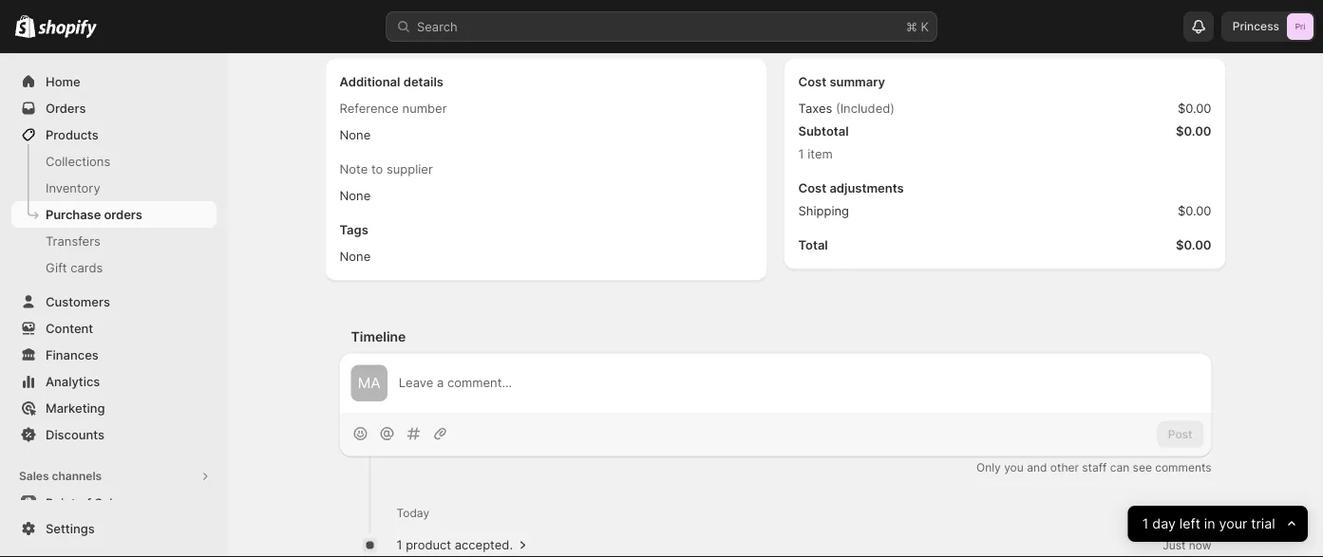 Task type: describe. For each thing, give the bounding box(es) containing it.
taxes
[[798, 102, 832, 116]]

you
[[1004, 461, 1024, 475]]

and
[[1027, 461, 1047, 475]]

⌘
[[906, 19, 917, 34]]

additional
[[340, 75, 400, 90]]

sales channels button
[[11, 463, 217, 490]]

marketing link
[[11, 395, 217, 422]]

1 day left in your trial button
[[1128, 506, 1308, 542]]

k
[[921, 19, 929, 34]]

gift cards link
[[11, 255, 217, 281]]

can
[[1110, 461, 1130, 475]]

reference
[[340, 102, 399, 116]]

your
[[1219, 516, 1248, 532]]

$0.00 for total
[[1176, 238, 1211, 253]]

customers link
[[11, 289, 217, 315]]

point of sale button
[[0, 490, 228, 517]]

cost adjustments
[[798, 181, 904, 196]]

subtotal
[[798, 124, 849, 139]]

search
[[417, 19, 458, 34]]

total
[[798, 238, 828, 253]]

3 none from the top
[[340, 250, 371, 265]]

comments
[[1155, 461, 1211, 475]]

customers
[[46, 294, 110, 309]]

trial
[[1251, 516, 1275, 532]]

products link
[[11, 122, 217, 148]]

⌘ k
[[906, 19, 929, 34]]

details
[[403, 75, 443, 90]]

$0.00 for shipping
[[1178, 204, 1211, 219]]

accepted.
[[455, 538, 513, 553]]

inventory link
[[11, 175, 217, 201]]

1 for 1 product accepted.
[[397, 538, 402, 553]]

home link
[[11, 68, 217, 95]]

orders
[[46, 101, 86, 115]]

only
[[976, 461, 1001, 475]]

cards
[[71, 260, 103, 275]]

content link
[[11, 315, 217, 342]]

reference number
[[340, 102, 447, 116]]

analytics
[[46, 374, 100, 389]]

1 day left in your trial
[[1142, 516, 1275, 532]]

inventory
[[46, 180, 100, 195]]

1 variant on purchase order
[[343, 7, 502, 21]]

point of sale link
[[11, 490, 217, 517]]

cost for cost summary
[[798, 75, 826, 90]]

channels
[[52, 470, 102, 483]]

additional details
[[340, 75, 443, 90]]

settings link
[[11, 516, 217, 542]]

finances
[[46, 348, 99, 362]]

sale
[[94, 496, 120, 511]]

apps button
[[11, 532, 217, 558]]

on
[[396, 7, 410, 21]]

point of sale
[[46, 496, 120, 511]]

order
[[471, 7, 502, 21]]

content
[[46, 321, 93, 336]]

purchase
[[46, 207, 101, 222]]

princess image
[[1287, 13, 1314, 40]]

day
[[1153, 516, 1176, 532]]

gift cards
[[46, 260, 103, 275]]

settings
[[46, 521, 95, 536]]

point
[[46, 496, 76, 511]]

discounts link
[[11, 422, 217, 448]]

avatar with initials m a image
[[351, 366, 387, 402]]

orders
[[104, 207, 142, 222]]



Task type: locate. For each thing, give the bounding box(es) containing it.
see
[[1133, 461, 1152, 475]]

purchase
[[414, 7, 468, 21]]

note
[[340, 162, 368, 177]]

shopify image
[[15, 15, 35, 38], [38, 19, 97, 38]]

tags
[[340, 223, 368, 238]]

timeline
[[351, 329, 406, 345]]

note to supplier
[[340, 162, 433, 177]]

1 for 1 day left in your trial
[[1142, 516, 1149, 532]]

0 vertical spatial none
[[340, 128, 371, 143]]

purchase orders
[[46, 207, 142, 222]]

princess
[[1233, 19, 1279, 33]]

post
[[1168, 428, 1192, 442]]

taxes (included)
[[798, 102, 895, 116]]

in
[[1204, 516, 1215, 532]]

sales
[[19, 470, 49, 483]]

1 inside dropdown button
[[1142, 516, 1149, 532]]

none down reference
[[340, 128, 371, 143]]

number
[[402, 102, 447, 116]]

1 cost from the top
[[798, 75, 826, 90]]

1 horizontal spatial shopify image
[[38, 19, 97, 38]]

of
[[79, 496, 91, 511]]

transfers link
[[11, 228, 217, 255]]

1 none from the top
[[340, 128, 371, 143]]

variant
[[353, 7, 392, 21]]

1 for 1 variant on purchase order
[[343, 7, 349, 21]]

discounts
[[46, 427, 104, 442]]

$0.00
[[1178, 102, 1211, 116], [1176, 124, 1211, 139], [1178, 204, 1211, 219], [1176, 238, 1211, 253]]

home
[[46, 74, 80, 89]]

2 vertical spatial none
[[340, 250, 371, 265]]

1 vertical spatial none
[[340, 189, 371, 204]]

cost up the shipping
[[798, 181, 826, 196]]

just
[[1163, 539, 1186, 553]]

none
[[340, 128, 371, 143], [340, 189, 371, 204], [340, 250, 371, 265]]

adjustments
[[830, 181, 904, 196]]

none for note
[[340, 189, 371, 204]]

collections link
[[11, 148, 217, 175]]

to
[[371, 162, 383, 177]]

1 for 1 item
[[798, 147, 804, 162]]

post button
[[1157, 422, 1204, 448]]

products
[[46, 127, 99, 142]]

just now
[[1163, 539, 1211, 553]]

1 vertical spatial cost
[[798, 181, 826, 196]]

2 cost from the top
[[798, 181, 826, 196]]

1 left day on the bottom of the page
[[1142, 516, 1149, 532]]

none down note
[[340, 189, 371, 204]]

1 left variant
[[343, 7, 349, 21]]

supplier
[[387, 162, 433, 177]]

$0.00 for subtotal
[[1176, 124, 1211, 139]]

now
[[1189, 539, 1211, 553]]

0 horizontal spatial shopify image
[[15, 15, 35, 38]]

none down the tags at the left top of page
[[340, 250, 371, 265]]

analytics link
[[11, 369, 217, 395]]

finances link
[[11, 342, 217, 369]]

today
[[397, 506, 429, 520]]

cost summary
[[798, 75, 885, 90]]

cost up the taxes at the top
[[798, 75, 826, 90]]

orders link
[[11, 95, 217, 122]]

0 vertical spatial cost
[[798, 75, 826, 90]]

marketing
[[46, 401, 105, 416]]

gift
[[46, 260, 67, 275]]

1 left product
[[397, 538, 402, 553]]

staff
[[1082, 461, 1107, 475]]

2 none from the top
[[340, 189, 371, 204]]

collections
[[46, 154, 110, 169]]

product
[[406, 538, 451, 553]]

sales channels
[[19, 470, 102, 483]]

1
[[343, 7, 349, 21], [798, 147, 804, 162], [1142, 516, 1149, 532], [397, 538, 402, 553]]

only you and other staff can see comments
[[976, 461, 1211, 475]]

1 product accepted. button
[[397, 536, 532, 555]]

1 product accepted.
[[397, 538, 513, 553]]

1 left item
[[798, 147, 804, 162]]

other
[[1050, 461, 1079, 475]]

Leave a comment... text field
[[399, 374, 1200, 393]]

apps
[[19, 538, 48, 552]]

1 item
[[798, 147, 833, 162]]

item
[[807, 147, 833, 162]]

summary
[[830, 75, 885, 90]]

purchase orders link
[[11, 201, 217, 228]]

cost for cost adjustments
[[798, 181, 826, 196]]

none for reference
[[340, 128, 371, 143]]

left
[[1180, 516, 1201, 532]]

1 inside button
[[397, 538, 402, 553]]

shipping
[[798, 204, 849, 219]]

(included)
[[836, 102, 895, 116]]

cost
[[798, 75, 826, 90], [798, 181, 826, 196]]



Task type: vqa. For each thing, say whether or not it's contained in the screenshot.
2nd CUSTOMER from the bottom of the Shop settings menu element
no



